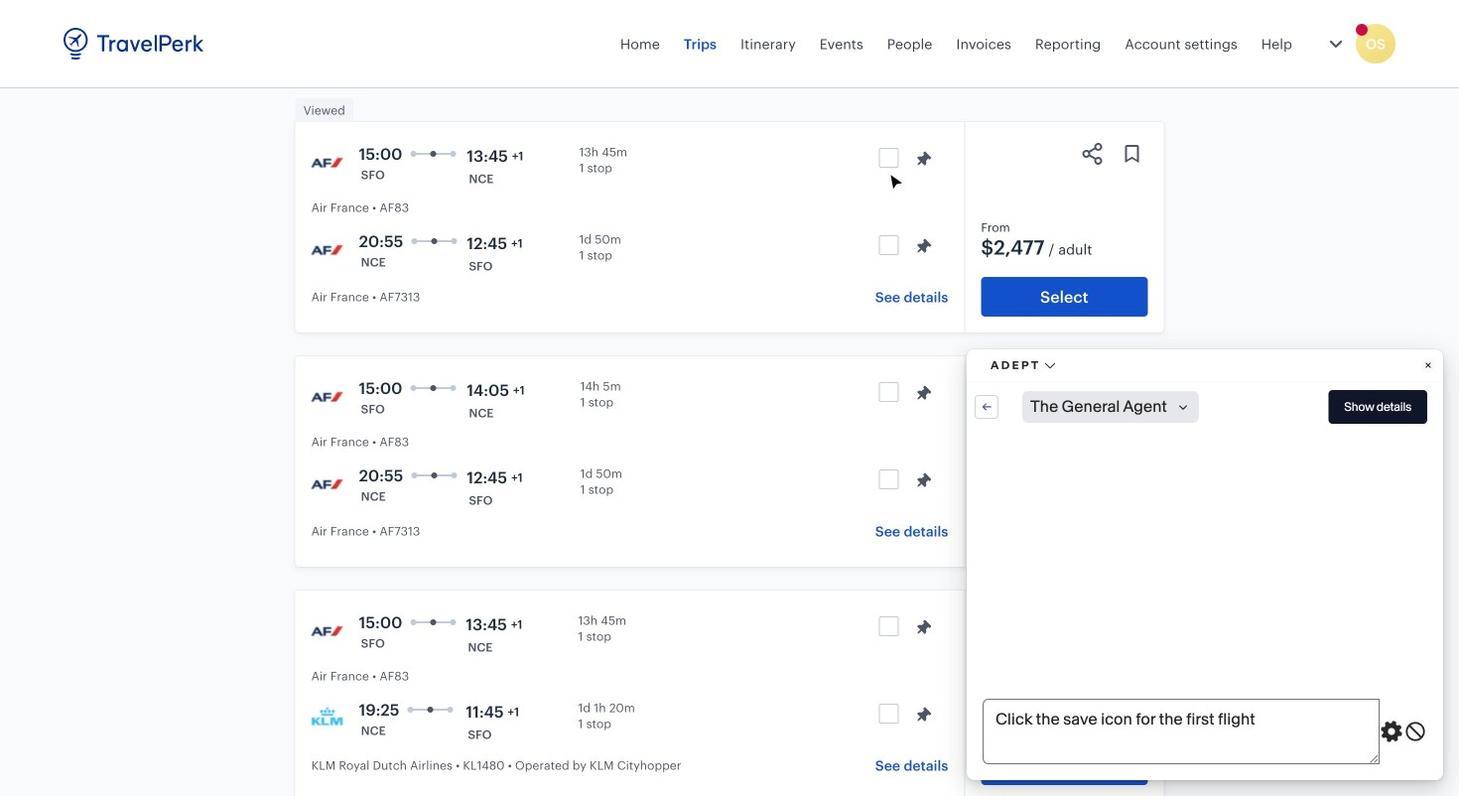 Task type: locate. For each thing, give the bounding box(es) containing it.
klm royal dutch airlines image
[[311, 702, 343, 734]]

2 vertical spatial air france image
[[311, 614, 343, 646]]

2 air france image from the top
[[311, 380, 343, 412]]

air france image
[[311, 233, 343, 265], [311, 380, 343, 412], [311, 614, 343, 646]]

3 air france image from the top
[[311, 614, 343, 646]]

0 vertical spatial air france image
[[311, 233, 343, 265]]

air france image for klm royal dutch airlines icon at bottom
[[311, 614, 343, 646]]

air france image for second air france image
[[311, 380, 343, 412]]

air france image
[[311, 146, 343, 178], [311, 468, 343, 499]]

1 vertical spatial air france image
[[311, 468, 343, 499]]

1 vertical spatial air france image
[[311, 380, 343, 412]]

0 vertical spatial air france image
[[311, 146, 343, 178]]



Task type: describe. For each thing, give the bounding box(es) containing it.
1 air france image from the top
[[311, 146, 343, 178]]

1 air france image from the top
[[311, 233, 343, 265]]

2 air france image from the top
[[311, 468, 343, 499]]



Task type: vqa. For each thing, say whether or not it's contained in the screenshot.
KLM Royal Dutch Airlines image
yes



